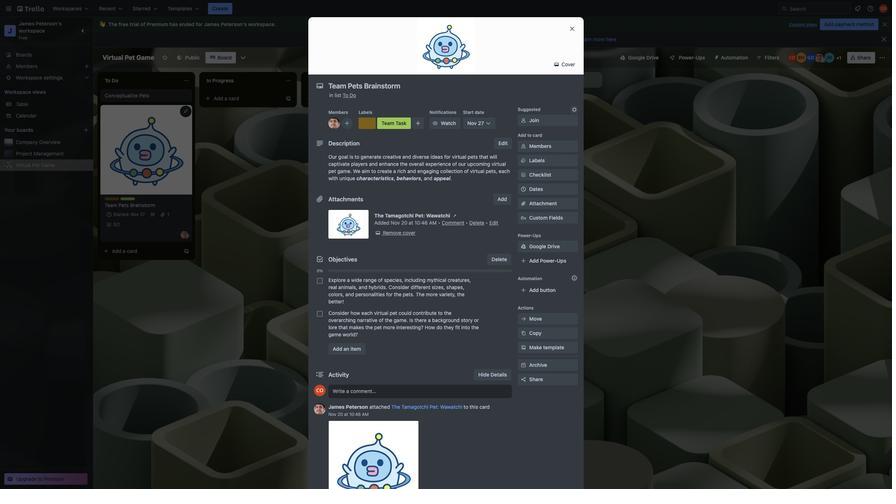 Task type: locate. For each thing, give the bounding box(es) containing it.
background
[[432, 317, 460, 323]]

premium
[[147, 21, 168, 27], [44, 476, 64, 482]]

consider inside consider how each virtual pet could contribute to the overarching narrative of the game. is there a background story or lore that makes the pet more interesting? how do they fit into the game world?
[[328, 310, 349, 316]]

2 vertical spatial power-
[[540, 258, 557, 264]]

for inside the "our goal is to generate creative and diverse ideas for virtual pets that will captivate players and enhance the overall experience of our upcoming virtual pet game. we aim to create a rich and engaging collection of virtual pets, each with unique"
[[444, 154, 451, 160]]

1 horizontal spatial edit
[[499, 140, 508, 146]]

jeremy miller (jeremymiller198) image
[[824, 53, 834, 63]]

nov inside button
[[467, 120, 477, 126]]

members link down boards
[[0, 61, 93, 72]]

color: yellow, title: none image
[[359, 118, 376, 129], [105, 198, 119, 200]]

card inside the james peterson attached the tamagotchi pet: wawatchi to this card nov 20 at 10:46 am
[[480, 404, 490, 410]]

1 vertical spatial that
[[339, 325, 348, 331]]

more left "interesting?"
[[383, 325, 395, 331]]

color: yellow, title: none image right add members to card icon
[[359, 118, 376, 129]]

explore a wide range of species, including mythical creatures, real animals, and hybrids. consider different sizes, shapes, colors, and personalities for the pets. the more variety, the better!
[[328, 277, 471, 305]]

add board image
[[83, 127, 89, 133]]

contribute
[[413, 310, 437, 316]]

to down join
[[527, 133, 532, 138]]

we
[[353, 168, 360, 174]]

of left our
[[452, 161, 457, 167]]

boards
[[17, 127, 33, 133]]

Write a comment text field
[[328, 385, 512, 398]]

for inside explore a wide range of species, including mythical creatures, real animals, and hybrids. consider different sizes, shapes, colors, and personalities for the pets. the more variety, the better!
[[386, 292, 393, 298]]

1 horizontal spatial peterson's
[[221, 21, 247, 27]]

to right set
[[409, 36, 415, 42]]

virtual pet game inside text field
[[103, 54, 154, 61]]

variety,
[[439, 292, 456, 298]]

share button down archive link
[[518, 374, 578, 386]]

each
[[499, 168, 510, 174], [362, 310, 373, 316]]

game. inside the "our goal is to generate creative and diverse ideas for virtual pets that will captivate players and enhance the overall experience of our upcoming virtual pet game. we aim to create a rich and engaging collection of virtual pets, each with unique"
[[337, 168, 352, 174]]

pet inside the "our goal is to generate creative and diverse ideas for virtual pets that will captivate players and enhance the overall experience of our upcoming virtual pet game. we aim to create a rich and engaging collection of virtual pets, each with unique"
[[328, 168, 336, 174]]

1 vertical spatial consider
[[328, 310, 349, 316]]

color: bold lime, title: "team task" element up started: nov 27
[[120, 198, 142, 203]]

sm image inside automation button
[[711, 52, 721, 62]]

share down archive at the bottom right
[[529, 377, 543, 383]]

and down wide
[[359, 284, 367, 290]]

1 horizontal spatial power-ups
[[679, 55, 705, 61]]

to
[[343, 92, 348, 98]]

0 horizontal spatial task
[[133, 198, 142, 203]]

fit
[[455, 325, 460, 331]]

your boards
[[4, 127, 33, 133]]

google drive
[[628, 55, 659, 61], [529, 243, 560, 250]]

template
[[543, 345, 564, 351]]

0 vertical spatial automation
[[721, 55, 748, 61]]

game.
[[337, 168, 352, 174], [394, 317, 408, 323]]

0 vertical spatial delete link
[[469, 220, 484, 226]]

virtual down 'project' at the left of page
[[16, 162, 31, 168]]

0 horizontal spatial color: bold lime, title: "team task" element
[[120, 198, 142, 203]]

pets right conceptualize
[[139, 93, 149, 99]]

custom fields
[[529, 215, 563, 221]]

power- inside 'link'
[[540, 258, 557, 264]]

or
[[474, 317, 479, 323]]

27
[[478, 120, 484, 126], [140, 212, 145, 217]]

each inside the "our goal is to generate creative and diverse ideas for virtual pets that will captivate players and enhance the overall experience of our upcoming virtual pet game. we aim to create a rich and engaging collection of virtual pets, each with unique"
[[499, 168, 510, 174]]

of up hybrids.
[[378, 277, 383, 283]]

1 horizontal spatial google
[[628, 55, 645, 61]]

1 vertical spatial edit
[[489, 220, 498, 226]]

boards link
[[0, 49, 93, 61]]

unique
[[340, 175, 355, 181]]

0 vertical spatial edit
[[499, 140, 508, 146]]

ups down custom
[[533, 233, 541, 238]]

1 horizontal spatial color: bold lime, title: "team task" element
[[377, 118, 411, 129]]

0 horizontal spatial power-ups
[[518, 233, 541, 238]]

pet down trial
[[125, 54, 135, 61]]

2 vertical spatial virtual
[[16, 162, 31, 168]]

is left set
[[395, 36, 399, 42]]

consider up overarching
[[328, 310, 349, 316]]

pet: inside the james peterson attached the tamagotchi pet: wawatchi to this card nov 20 at 10:46 am
[[430, 404, 439, 410]]

james peterson (jamespeterson93) image down christina overa (christinaovera) image
[[314, 404, 326, 415]]

james peterson (jamespeterson93) image
[[815, 53, 825, 63], [328, 118, 340, 129], [314, 404, 326, 415]]

banner
[[93, 17, 892, 32]]

add a card button
[[202, 93, 283, 104], [304, 93, 384, 104], [406, 178, 486, 190], [100, 246, 181, 257]]

0 horizontal spatial am
[[362, 412, 369, 417]]

0 horizontal spatial pet
[[328, 168, 336, 174]]

james inside the james peterson attached the tamagotchi pet: wawatchi to this card nov 20 at 10:46 am
[[328, 404, 345, 410]]

1 horizontal spatial members link
[[518, 141, 578, 152]]

google drive inside button
[[628, 55, 659, 61]]

0 vertical spatial delete
[[469, 220, 484, 226]]

1 vertical spatial am
[[362, 412, 369, 417]]

sm image inside labels link
[[520, 157, 527, 164]]

sm image for copy
[[520, 330, 527, 337]]

2 vertical spatial at
[[344, 412, 348, 417]]

1 vertical spatial pet
[[390, 310, 397, 316]]

27 down brainstorm at the left of page
[[140, 212, 145, 217]]

details
[[491, 372, 507, 378]]

to
[[409, 36, 415, 42], [527, 133, 532, 138], [355, 154, 359, 160], [371, 168, 376, 174], [438, 310, 443, 316], [464, 404, 468, 410], [38, 476, 43, 482]]

each inside consider how each virtual pet could contribute to the overarching narrative of the game. is there a background story or lore that makes the pet more interesting? how do they fit into the game world?
[[362, 310, 373, 316]]

1 vertical spatial premium
[[44, 476, 64, 482]]

1 horizontal spatial pet
[[125, 54, 135, 61]]

james down create button
[[204, 21, 220, 27]]

search image
[[782, 6, 788, 11]]

+
[[837, 55, 839, 61]]

1 horizontal spatial game.
[[394, 317, 408, 323]]

is inside the "our goal is to generate creative and diverse ideas for virtual pets that will captivate players and enhance the overall experience of our upcoming virtual pet game. we aim to create a rich and engaging collection of virtual pets, each with unique"
[[350, 154, 353, 160]]

virtual down will
[[492, 161, 506, 167]]

pets
[[139, 93, 149, 99], [119, 202, 129, 208]]

to left the this
[[464, 404, 468, 410]]

and down animals,
[[345, 292, 354, 298]]

explore inside button
[[789, 22, 805, 27]]

sm image inside join link
[[520, 117, 527, 124]]

to do link
[[343, 92, 356, 98]]

sm image up comment link
[[451, 212, 458, 219]]

0 vertical spatial pet:
[[415, 213, 425, 219]]

sm image inside 'make template' link
[[520, 344, 527, 351]]

1 horizontal spatial color: yellow, title: none image
[[359, 118, 376, 129]]

more down sizes,
[[426, 292, 438, 298]]

1 vertical spatial each
[[362, 310, 373, 316]]

1 horizontal spatial task
[[396, 120, 407, 126]]

of down our
[[464, 168, 469, 174]]

task
[[396, 120, 407, 126], [133, 198, 142, 203]]

share for leftmost share button
[[529, 377, 543, 383]]

0 horizontal spatial share
[[529, 377, 543, 383]]

sm image
[[711, 52, 721, 62], [520, 117, 527, 124], [432, 120, 439, 127], [451, 212, 458, 219], [520, 344, 527, 351], [520, 362, 527, 369]]

public.
[[416, 36, 433, 42]]

that inside consider how each virtual pet could contribute to the overarching narrative of the game. is there a background story or lore that makes the pet more interesting? how do they fit into the game world?
[[339, 325, 348, 331]]

30
[[428, 109, 433, 114]]

0 vertical spatial pet
[[125, 54, 135, 61]]

consider how each virtual pet could contribute to the overarching narrative of the game. is there a background story or lore that makes the pet more interesting? how do they fit into the game world?
[[328, 310, 479, 338]]

for down hybrids.
[[386, 292, 393, 298]]

2 horizontal spatial james
[[328, 404, 345, 410]]

how
[[351, 310, 360, 316]]

captivate
[[328, 161, 350, 167]]

1 vertical spatial tamagotchi
[[402, 404, 428, 410]]

project
[[16, 151, 32, 157]]

pet inside text field
[[125, 54, 135, 61]]

into
[[461, 325, 470, 331]]

0 horizontal spatial labels
[[359, 110, 372, 115]]

our
[[458, 161, 466, 167]]

task up creative
[[396, 120, 407, 126]]

virtual pet game down free
[[103, 54, 154, 61]]

2 horizontal spatial james peterson (jamespeterson93) image
[[815, 53, 825, 63]]

consider down species,
[[389, 284, 409, 290]]

james peterson (jamespeterson93) image left add members to card icon
[[328, 118, 340, 129]]

attachment
[[529, 200, 557, 207]]

0 horizontal spatial google
[[529, 243, 546, 250]]

1 horizontal spatial members
[[328, 110, 348, 115]]

peterson's inside banner
[[221, 21, 247, 27]]

task up started: nov 27
[[133, 198, 142, 203]]

objectives
[[328, 256, 357, 263]]

0 horizontal spatial color: yellow, title: none image
[[105, 198, 119, 200]]

for right ended
[[196, 21, 203, 27]]

1 horizontal spatial virtual
[[103, 54, 123, 61]]

virtual down wave icon on the left top of page
[[103, 54, 123, 61]]

team task up started: nov 27
[[120, 198, 142, 203]]

pet inside securing domain for virtual pet game website
[[475, 148, 483, 154]]

at down peterson
[[344, 412, 348, 417]]

watch
[[441, 120, 456, 126]]

0 vertical spatial each
[[499, 168, 510, 174]]

am down peterson
[[362, 412, 369, 417]]

generate
[[361, 154, 381, 160]]

0 horizontal spatial pets
[[119, 202, 129, 208]]

0 vertical spatial that
[[479, 154, 488, 160]]

for right "ideas"
[[444, 154, 451, 160]]

20
[[401, 220, 407, 226], [338, 412, 343, 417]]

27 inside button
[[478, 120, 484, 126]]

share button left show menu icon on the top right
[[847, 52, 875, 63]]

ups left automation button at top right
[[696, 55, 705, 61]]

peterson's
[[36, 20, 62, 27], [221, 21, 247, 27]]

automation inside automation button
[[721, 55, 748, 61]]

fields
[[549, 215, 563, 221]]

1 horizontal spatial game
[[136, 54, 154, 61]]

sm image inside watch button
[[432, 120, 439, 127]]

2 horizontal spatial pet
[[475, 148, 483, 154]]

each right pets,
[[499, 168, 510, 174]]

creatures,
[[448, 277, 471, 283]]

👋 the free trial of premium has ended for james peterson's workspace .
[[99, 21, 276, 27]]

None text field
[[325, 80, 562, 93]]

cover
[[560, 61, 575, 67]]

share left show menu icon on the top right
[[857, 55, 871, 61]]

ups inside button
[[696, 55, 705, 61]]

1 horizontal spatial am
[[429, 220, 437, 226]]

edit link
[[489, 220, 498, 226]]

sm image for google drive
[[520, 243, 527, 250]]

free
[[119, 21, 128, 27]]

Search field
[[788, 3, 850, 14]]

makes
[[349, 325, 364, 331]]

members down boards
[[16, 63, 37, 69]]

james peterson (jamespeterson93) image left +
[[815, 53, 825, 63]]

0 vertical spatial 27
[[478, 120, 484, 126]]

27 down "date"
[[478, 120, 484, 126]]

1 vertical spatial virtual pet game
[[16, 162, 55, 168]]

delete
[[469, 220, 484, 226], [492, 256, 507, 263]]

drive inside button
[[647, 55, 659, 61]]

pets up started:
[[119, 202, 129, 208]]

sm image inside cover link
[[553, 61, 560, 68]]

each up narrative
[[362, 310, 373, 316]]

j link
[[4, 25, 16, 37]]

1 horizontal spatial christina overa (christinaovera) image
[[879, 4, 888, 13]]

sm image left archive at the bottom right
[[520, 362, 527, 369]]

👋
[[99, 21, 105, 27]]

0 vertical spatial labels
[[359, 110, 372, 115]]

color: bold lime, title: "team task" element
[[377, 118, 411, 129], [120, 198, 142, 203]]

0 vertical spatial game.
[[337, 168, 352, 174]]

0 horizontal spatial edit
[[489, 220, 498, 226]]

pet: down write a comment text field
[[430, 404, 439, 410]]

hybrids.
[[369, 284, 387, 290]]

Explore a wide range of species, including mythical creatures, real animals, and hybrids. Consider different sizes, shapes, colors, and personalities for the pets. The more variety, the better! checkbox
[[317, 278, 323, 284]]

10:46
[[415, 220, 428, 226], [349, 412, 361, 417]]

board right the public.
[[434, 36, 449, 42]]

color: yellow, title: none image up started:
[[105, 198, 119, 200]]

1 down team pets brainstorm link
[[167, 212, 169, 217]]

0 horizontal spatial ups
[[533, 233, 541, 238]]

the up added
[[374, 213, 384, 219]]

0 horizontal spatial share button
[[518, 374, 578, 386]]

0 horizontal spatial virtual
[[16, 162, 31, 168]]

1 horizontal spatial ups
[[557, 258, 566, 264]]

is
[[409, 317, 413, 323]]

virtual inside securing domain for virtual pet game website
[[459, 148, 474, 154]]

the up "rich"
[[400, 161, 408, 167]]

tamagotchi inside the james peterson attached the tamagotchi pet: wawatchi to this card nov 20 at 10:46 am
[[402, 404, 428, 410]]

0 horizontal spatial each
[[362, 310, 373, 316]]

comment
[[442, 220, 464, 226]]

tamagotchi down write a comment text field
[[402, 404, 428, 410]]

pet down project management
[[32, 162, 40, 168]]

Consider how each virtual pet could contribute to the overarching narrative of the game. Is there a background story or lore that makes the pet more interesting? How do they fit into the game world? checkbox
[[317, 311, 323, 317]]

appeal
[[434, 175, 451, 181]]

0 vertical spatial board
[[434, 36, 449, 42]]

set
[[400, 36, 408, 42]]

0 vertical spatial google
[[628, 55, 645, 61]]

sm image inside checklist link
[[520, 171, 527, 179]]

sm image inside archive link
[[520, 362, 527, 369]]

2 horizontal spatial game
[[410, 155, 424, 161]]

this
[[470, 404, 478, 410]]

automation up add button
[[518, 276, 542, 282]]

setting
[[528, 36, 546, 42]]

make template link
[[518, 342, 578, 354]]

your boards with 3 items element
[[4, 126, 72, 134]]

sm image inside move link
[[520, 316, 527, 323]]

0 vertical spatial more
[[593, 36, 605, 42]]

labels
[[359, 110, 372, 115], [529, 157, 545, 164]]

wawatchi up comment link
[[426, 213, 450, 219]]

for inside securing domain for virtual pet game website
[[451, 148, 458, 154]]

1 horizontal spatial workspace
[[248, 21, 274, 27]]

more inside consider how each virtual pet could contribute to the overarching narrative of the game. is there a background story or lore that makes the pet more interesting? how do they fit into the game world?
[[383, 325, 395, 331]]

0 vertical spatial at
[[547, 36, 552, 42]]

comment link
[[442, 220, 464, 226]]

a inside consider how each virtual pet could contribute to the overarching narrative of the game. is there a background story or lore that makes the pet more interesting? how do they fit into the game world?
[[428, 317, 431, 323]]

Board name text field
[[99, 52, 158, 63]]

virtual inside consider how each virtual pet could contribute to the overarching narrative of the game. is there a background story or lore that makes the pet more interesting? how do they fit into the game world?
[[374, 310, 388, 316]]

personalities
[[355, 292, 385, 298]]

to inside consider how each virtual pet could contribute to the overarching narrative of the game. is there a background story or lore that makes the pet more interesting? how do they fit into the game world?
[[438, 310, 443, 316]]

sm image for automation
[[711, 52, 721, 62]]

explore left plans
[[789, 22, 805, 27]]

explore up real
[[328, 277, 346, 283]]

the inside explore a wide range of species, including mythical creatures, real animals, and hybrids. consider different sizes, shapes, colors, and personalities for the pets. the more variety, the better!
[[416, 292, 425, 298]]

sm image for join
[[520, 117, 527, 124]]

and
[[402, 154, 411, 160], [369, 161, 378, 167], [408, 168, 416, 174], [424, 175, 433, 181], [359, 284, 367, 290], [345, 292, 354, 298]]

sm image for members
[[520, 143, 527, 150]]

color: bold lime, title: "team task" element down nov 30 option
[[377, 118, 411, 129]]

sm image for make template
[[520, 344, 527, 351]]

game down securing
[[410, 155, 424, 161]]

power- inside button
[[679, 55, 696, 61]]

2 horizontal spatial power-
[[679, 55, 696, 61]]

custom
[[529, 215, 548, 221]]

0 vertical spatial game
[[136, 54, 154, 61]]

is for to
[[350, 154, 353, 160]]

board left customize views image
[[218, 55, 232, 61]]

premium right upgrade
[[44, 476, 64, 482]]

premium left has
[[147, 21, 168, 27]]

peterson
[[346, 404, 368, 410]]

0 vertical spatial tamagotchi
[[385, 213, 414, 219]]

sm image left join
[[520, 117, 527, 124]]

1 vertical spatial pet
[[475, 148, 483, 154]]

20 inside the james peterson attached the tamagotchi pet: wawatchi to this card nov 20 at 10:46 am
[[338, 412, 343, 417]]

dates
[[529, 186, 543, 192]]

game
[[136, 54, 154, 61], [410, 155, 424, 161], [41, 162, 55, 168]]

1 right jeremy miller (jeremymiller198) icon
[[839, 55, 841, 61]]

brainstorm
[[130, 202, 155, 208]]

, down engaging
[[421, 175, 423, 181]]

wawatchi left the this
[[440, 404, 462, 410]]

christina overa (christinaovera) image
[[879, 4, 888, 13], [787, 53, 797, 63]]

members down "add to card"
[[529, 143, 552, 149]]

the down different at bottom left
[[416, 292, 425, 298]]

1 vertical spatial workspace
[[19, 28, 45, 34]]

0 vertical spatial pets
[[139, 93, 149, 99]]

team up creative
[[382, 120, 394, 126]]

rich
[[397, 168, 406, 174]]

add
[[825, 21, 834, 27], [214, 95, 223, 101], [316, 95, 325, 101], [518, 133, 526, 138], [417, 181, 427, 187], [498, 196, 507, 202], [112, 248, 121, 254], [529, 258, 539, 264], [529, 287, 539, 293], [333, 346, 342, 352]]

add inside banner
[[825, 21, 834, 27]]

1 vertical spatial board
[[218, 55, 232, 61]]

2 , from the left
[[421, 175, 423, 181]]

add payment method
[[825, 21, 874, 27]]

the inside the "our goal is to generate creative and diverse ideas for virtual pets that will captivate players and enhance the overall experience of our upcoming virtual pet game. we aim to create a rich and engaging collection of virtual pets, each with unique"
[[400, 161, 408, 167]]

objectives group
[[314, 275, 512, 341]]

create from template… image
[[184, 249, 189, 254]]

add members to card image
[[344, 120, 350, 127]]

peterson's inside james peterson's workspace free
[[36, 20, 62, 27]]

0 vertical spatial consider
[[389, 284, 409, 290]]

this
[[368, 36, 378, 42]]

sm image right "power-ups" button
[[711, 52, 721, 62]]

share button
[[847, 52, 875, 63], [518, 374, 578, 386]]

0 horizontal spatial christina overa (christinaovera) image
[[787, 53, 797, 63]]

hide
[[478, 372, 489, 378]]

management
[[34, 151, 64, 157]]

game down management
[[41, 162, 55, 168]]

.
[[274, 21, 276, 27], [451, 175, 452, 181]]

pet: up 'added nov 20 at 10:46 am'
[[415, 213, 425, 219]]

0 vertical spatial ups
[[696, 55, 705, 61]]

1 horizontal spatial virtual pet game
[[103, 54, 154, 61]]

0 vertical spatial drive
[[647, 55, 659, 61]]

2 horizontal spatial ups
[[696, 55, 705, 61]]

banner containing 👋
[[93, 17, 892, 32]]

1 horizontal spatial delete link
[[487, 254, 511, 265]]

1
[[839, 55, 841, 61], [456, 109, 458, 114], [429, 165, 431, 170], [167, 212, 169, 217]]

colors,
[[328, 292, 344, 298]]

lore
[[328, 325, 337, 331]]

an
[[344, 346, 349, 352]]

1 horizontal spatial that
[[479, 154, 488, 160]]

share for the right share button
[[857, 55, 871, 61]]

our goal is to generate creative and diverse ideas for virtual pets that will captivate players and enhance the overall experience of our upcoming virtual pet game. we aim to create a rich and engaging collection of virtual pets, each with unique
[[328, 154, 510, 181]]

sm image for labels
[[520, 157, 527, 164]]

at inside the james peterson attached the tamagotchi pet: wawatchi to this card nov 20 at 10:46 am
[[344, 412, 348, 417]]

at left any
[[547, 36, 552, 42]]

consider inside explore a wide range of species, including mythical creatures, real animals, and hybrids. consider different sizes, shapes, colors, and personalities for the pets. the more variety, the better!
[[389, 284, 409, 290]]

team task up creative
[[382, 120, 407, 126]]

sm image
[[553, 61, 560, 68], [571, 106, 578, 113], [520, 143, 527, 150], [520, 157, 527, 164], [520, 171, 527, 179], [374, 230, 382, 237], [520, 243, 527, 250], [520, 316, 527, 323], [520, 330, 527, 337]]

to up the background
[[438, 310, 443, 316]]

customize views image
[[240, 54, 247, 61]]

am left comment link
[[429, 220, 437, 226]]

10:46 down peterson
[[349, 412, 361, 417]]

pets.
[[403, 292, 414, 298]]

1 down website
[[429, 165, 431, 170]]

the right attached
[[391, 404, 400, 410]]

game. up unique
[[337, 168, 352, 174]]

to inside the james peterson attached the tamagotchi pet: wawatchi to this card nov 20 at 10:46 am
[[464, 404, 468, 410]]

there
[[415, 317, 427, 323]]

1 vertical spatial wawatchi
[[440, 404, 462, 410]]

0 vertical spatial power-
[[679, 55, 696, 61]]

0 vertical spatial .
[[274, 21, 276, 27]]

0 vertical spatial james peterson (jamespeterson93) image
[[815, 53, 825, 63]]

workspace inside banner
[[248, 21, 274, 27]]

explore inside explore a wide range of species, including mythical creatures, real animals, and hybrids. consider different sizes, shapes, colors, and personalities for the pets. the more variety, the better!
[[328, 277, 346, 283]]

premium inside 'link'
[[44, 476, 64, 482]]

ups up add button button
[[557, 258, 566, 264]]

game left "star or unstar board" icon
[[136, 54, 154, 61]]

sm image inside 'copy' link
[[520, 330, 527, 337]]

virtual up our
[[452, 154, 466, 160]]

christina overa (christinaovera) image left gary orlando (garyorlando) icon
[[787, 53, 797, 63]]

characteristics , behaviors , and appeal .
[[357, 175, 452, 181]]

team up started: nov 27
[[120, 198, 132, 203]]

0 horizontal spatial members
[[16, 63, 37, 69]]

1 horizontal spatial .
[[451, 175, 452, 181]]

1 vertical spatial delete link
[[487, 254, 511, 265]]

drive left "power-ups" button
[[647, 55, 659, 61]]

goal
[[338, 154, 348, 160]]

james inside james peterson's workspace free
[[19, 20, 34, 27]]

1 vertical spatial explore
[[328, 277, 346, 283]]



Task type: describe. For each thing, give the bounding box(es) containing it.
1 horizontal spatial team
[[120, 198, 132, 203]]

of inside explore a wide range of species, including mythical creatures, real animals, and hybrids. consider different sizes, shapes, colors, and personalities for the pets. the more variety, the better!
[[378, 277, 383, 283]]

nov 27 button
[[463, 118, 496, 129]]

sm image for move
[[520, 316, 527, 323]]

sm image for watch
[[432, 120, 439, 127]]

1 horizontal spatial share button
[[847, 52, 875, 63]]

game. inside consider how each virtual pet could contribute to the overarching narrative of the game. is there a background story or lore that makes the pet more interesting? how do they fit into the game world?
[[394, 317, 408, 323]]

2 horizontal spatial at
[[547, 36, 552, 42]]

add inside 'link'
[[529, 258, 539, 264]]

0 vertical spatial team task
[[382, 120, 407, 126]]

google inside button
[[628, 55, 645, 61]]

suggested
[[518, 107, 541, 112]]

1 horizontal spatial james
[[204, 21, 220, 27]]

+ 1
[[837, 55, 841, 61]]

enhance
[[379, 161, 399, 167]]

views
[[32, 89, 46, 95]]

game
[[328, 332, 341, 338]]

james peterson's workspace link
[[19, 20, 63, 34]]

2 vertical spatial members
[[529, 143, 552, 149]]

1 vertical spatial google drive
[[529, 243, 560, 250]]

calendar
[[16, 113, 37, 119]]

edit button
[[494, 138, 512, 149]]

1 vertical spatial ups
[[533, 233, 541, 238]]

2 horizontal spatial team
[[382, 120, 394, 126]]

hide details link
[[474, 369, 511, 381]]

0 horizontal spatial game
[[41, 162, 55, 168]]

virtual inside text field
[[103, 54, 123, 61]]

nov inside option
[[419, 109, 427, 114]]

for inside banner
[[196, 21, 203, 27]]

experience
[[426, 161, 451, 167]]

pets,
[[486, 168, 497, 174]]

0 notifications image
[[853, 4, 862, 13]]

team pets brainstorm
[[105, 202, 155, 208]]

added
[[374, 220, 389, 226]]

has
[[169, 21, 178, 27]]

table link
[[16, 101, 89, 108]]

is for set
[[395, 36, 399, 42]]

am inside the james peterson attached the tamagotchi pet: wawatchi to this card nov 20 at 10:46 am
[[362, 412, 369, 417]]

in
[[329, 92, 333, 98]]

0 horizontal spatial power-
[[518, 233, 533, 238]]

power-ups button
[[665, 52, 710, 63]]

james peterson (jamespeterson93) image
[[181, 231, 189, 239]]

the inside the james peterson attached the tamagotchi pet: wawatchi to this card nov 20 at 10:46 am
[[391, 404, 400, 410]]

with
[[328, 175, 338, 181]]

0 horizontal spatial james peterson (jamespeterson93) image
[[314, 404, 326, 415]]

a inside the "our goal is to generate creative and diverse ideas for virtual pets that will captivate players and enhance the overall experience of our upcoming virtual pet game. we aim to create a rich and engaging collection of virtual pets, each with unique"
[[393, 168, 396, 174]]

move link
[[518, 313, 578, 325]]

1 horizontal spatial james peterson (jamespeterson93) image
[[328, 118, 340, 129]]

change
[[479, 36, 497, 42]]

join link
[[518, 115, 578, 126]]

learn
[[579, 36, 592, 42]]

add an item
[[333, 346, 361, 352]]

characteristics
[[357, 175, 394, 181]]

the tamagotchi pet: wawatchi
[[374, 213, 450, 219]]

1 vertical spatial .
[[451, 175, 452, 181]]

Nov 30 checkbox
[[410, 107, 436, 116]]

edit inside button
[[499, 140, 508, 146]]

game inside securing domain for virtual pet game website
[[410, 155, 424, 161]]

and up behaviors at the top left of the page
[[408, 168, 416, 174]]

1 , from the left
[[394, 175, 395, 181]]

the down shapes,
[[457, 292, 465, 298]]

0
[[113, 222, 116, 227]]

the down narrative
[[365, 325, 373, 331]]

more inside explore a wide range of species, including mythical creatures, real animals, and hybrids. consider different sizes, shapes, colors, and personalities for the pets. the more variety, the better!
[[426, 292, 438, 298]]

animals,
[[338, 284, 357, 290]]

1 vertical spatial color: bold lime, title: "team task" element
[[120, 198, 142, 203]]

of inside consider how each virtual pet could contribute to the overarching narrative of the game. is there a background story or lore that makes the pet more interesting? how do they fit into the game world?
[[379, 317, 384, 323]]

filters
[[765, 55, 780, 61]]

watch button
[[430, 118, 460, 129]]

0 horizontal spatial automation
[[518, 276, 542, 282]]

the right narrative
[[385, 317, 392, 323]]

2 horizontal spatial pet
[[390, 310, 397, 316]]

free
[[19, 35, 28, 41]]

0 vertical spatial am
[[429, 220, 437, 226]]

the down or
[[471, 325, 479, 331]]

filters button
[[754, 52, 782, 63]]

labels link
[[518, 155, 578, 166]]

1 vertical spatial task
[[133, 198, 142, 203]]

2 vertical spatial pet
[[32, 162, 40, 168]]

the up the background
[[444, 310, 452, 316]]

google drive button
[[616, 52, 663, 63]]

workspace inside james peterson's workspace free
[[19, 28, 45, 34]]

that inside the "our goal is to generate creative and diverse ideas for virtual pets that will captivate players and enhance the overall experience of our upcoming virtual pet game. we aim to create a rich and engaging collection of virtual pets, each with unique"
[[479, 154, 488, 160]]

0 horizontal spatial 27
[[140, 212, 145, 217]]

including
[[405, 277, 426, 283]]

wave image
[[99, 21, 105, 28]]

and down generate at left top
[[369, 161, 378, 167]]

10:46 inside the james peterson attached the tamagotchi pet: wawatchi to this card nov 20 at 10:46 am
[[349, 412, 361, 417]]

attachments
[[328, 196, 363, 203]]

add an item button
[[328, 344, 365, 355]]

0 / 2
[[113, 222, 120, 227]]

archive
[[529, 362, 547, 368]]

create from template… image
[[285, 96, 291, 101]]

description
[[328, 140, 360, 147]]

sm image for suggested
[[571, 106, 578, 113]]

to up characteristics
[[371, 168, 376, 174]]

create button
[[208, 3, 232, 14]]

1 vertical spatial color: yellow, title: none image
[[105, 198, 119, 200]]

sm image for remove cover
[[374, 230, 382, 237]]

show menu image
[[879, 54, 886, 61]]

attachment button
[[518, 198, 578, 209]]

board link
[[206, 52, 236, 63]]

0 vertical spatial 10:46
[[415, 220, 428, 226]]

wide
[[351, 277, 362, 283]]

sm image for archive
[[520, 362, 527, 369]]

0 horizontal spatial drive
[[548, 243, 560, 250]]

explore for explore plans
[[789, 22, 805, 27]]

upgrade
[[16, 476, 37, 482]]

add button
[[529, 287, 556, 293]]

its
[[499, 36, 505, 42]]

christina overa (christinaovera) image
[[314, 385, 326, 397]]

and up overall
[[402, 154, 411, 160]]

nov inside the james peterson attached the tamagotchi pet: wawatchi to this card nov 20 at 10:46 am
[[328, 412, 336, 417]]

0 horizontal spatial .
[[274, 21, 276, 27]]

0 vertical spatial task
[[396, 120, 407, 126]]

move
[[529, 316, 542, 322]]

explore for explore a wide range of species, including mythical creatures, real animals, and hybrids. consider different sizes, shapes, colors, and personalities for the pets. the more variety, the better!
[[328, 277, 346, 283]]

0 horizontal spatial members link
[[0, 61, 93, 72]]

pets for conceptualize
[[139, 93, 149, 99]]

1 horizontal spatial board
[[434, 36, 449, 42]]

ups inside 'link'
[[557, 258, 566, 264]]

to up players
[[355, 154, 359, 160]]

/
[[116, 222, 117, 227]]

securing domain for virtual pet game website link
[[410, 147, 493, 162]]

0 horizontal spatial pet:
[[415, 213, 425, 219]]

open information menu image
[[867, 5, 874, 12]]

game inside text field
[[136, 54, 154, 61]]

0 horizontal spatial delete
[[469, 220, 484, 226]]

james for peterson's
[[19, 20, 34, 27]]

ben nelson (bennelson96) image
[[796, 53, 806, 63]]

the left 'pets.'
[[394, 292, 402, 298]]

virtual pet game link
[[16, 162, 89, 169]]

2 horizontal spatial more
[[593, 36, 605, 42]]

domain
[[432, 148, 450, 154]]

payment
[[835, 21, 855, 27]]

1 horizontal spatial at
[[409, 220, 413, 226]]

could
[[399, 310, 412, 316]]

calendar link
[[16, 112, 89, 119]]

diverse
[[412, 154, 429, 160]]

pets for team
[[119, 202, 129, 208]]

1 vertical spatial christina overa (christinaovera) image
[[787, 53, 797, 63]]

james for peterson
[[328, 404, 345, 410]]

activity
[[328, 372, 349, 378]]

0 horizontal spatial team
[[105, 202, 117, 208]]

1 horizontal spatial pet
[[374, 325, 382, 331]]

a inside explore a wide range of species, including mythical creatures, real animals, and hybrids. consider different sizes, shapes, colors, and personalities for the pets. the more variety, the better!
[[347, 277, 350, 283]]

to inside 'link'
[[38, 476, 43, 482]]

started:
[[113, 212, 130, 217]]

dates button
[[518, 184, 578, 195]]

the right 👋
[[108, 21, 117, 27]]

aim
[[362, 168, 370, 174]]

star or unstar board image
[[162, 55, 168, 61]]

0 horizontal spatial delete link
[[469, 220, 484, 226]]

how
[[425, 325, 435, 331]]

upcoming
[[467, 161, 490, 167]]

cover link
[[551, 59, 580, 70]]

website
[[425, 155, 444, 161]]

make
[[529, 345, 542, 351]]

can
[[469, 36, 478, 42]]

of right trial
[[140, 21, 145, 27]]

copy link
[[518, 328, 578, 339]]

custom fields button
[[518, 214, 578, 222]]

1 vertical spatial labels
[[529, 157, 545, 164]]

engaging
[[417, 168, 439, 174]]

gary orlando (garyorlando) image
[[806, 53, 816, 63]]

0 vertical spatial wawatchi
[[426, 213, 450, 219]]

they
[[444, 325, 454, 331]]

sm image for checklist
[[520, 171, 527, 179]]

plans
[[806, 22, 817, 27]]

0 horizontal spatial team task
[[120, 198, 142, 203]]

virtual down upcoming
[[470, 168, 485, 174]]

overview
[[39, 139, 61, 145]]

wawatchi inside the james peterson attached the tamagotchi pet: wawatchi to this card nov 20 at 10:46 am
[[440, 404, 462, 410]]

learn more here link
[[576, 36, 617, 42]]

real
[[328, 284, 337, 290]]

the tamagotchi pet: wawatchi link
[[391, 404, 462, 410]]

story
[[461, 317, 473, 323]]

creative
[[383, 154, 401, 160]]

and down engaging
[[424, 175, 433, 181]]

premium inside banner
[[147, 21, 168, 27]]

nov 30
[[419, 109, 433, 114]]

mythical
[[427, 277, 446, 283]]

add payment method button
[[820, 19, 879, 30]]

1 left start
[[456, 109, 458, 114]]

primary element
[[0, 0, 892, 17]]

edit card image
[[183, 108, 189, 114]]

0 vertical spatial christina overa (christinaovera) image
[[879, 4, 888, 13]]

any
[[553, 36, 562, 42]]

1 horizontal spatial 20
[[401, 220, 407, 226]]

1 horizontal spatial delete
[[492, 256, 507, 263]]

1 vertical spatial members
[[328, 110, 348, 115]]

power-ups inside button
[[679, 55, 705, 61]]

archive link
[[518, 360, 578, 371]]



Task type: vqa. For each thing, say whether or not it's contained in the screenshot.
the left the Edit
yes



